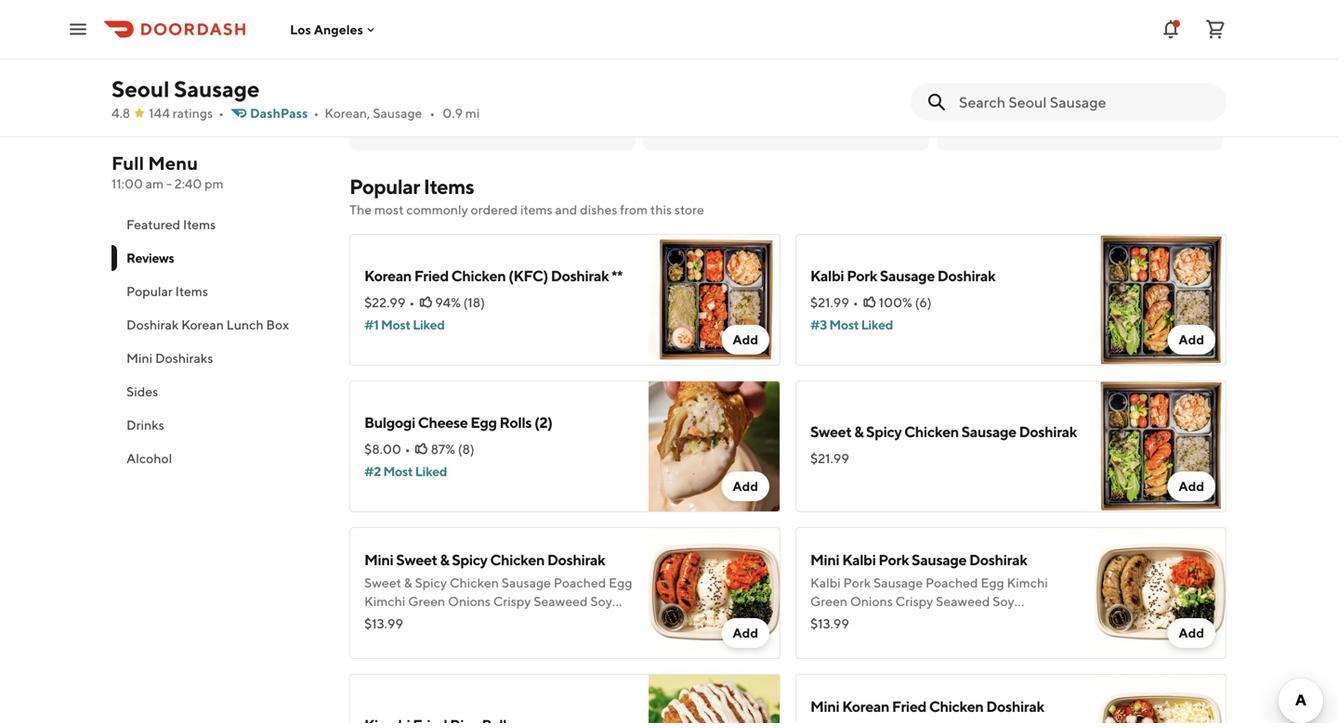 Task type: locate. For each thing, give the bounding box(es) containing it.
soy inside mini sweet & spicy chicken doshirak sweet & spicy chicken sausage poached egg kimchi green onions crispy seaweed soy vinaigrette rice
[[590, 594, 612, 610]]

menu
[[148, 152, 198, 174]]

kimchi inside mini kalbi pork sausage doshirak kalbi pork sausage poached egg kimchi green onions crispy seaweed soy vinaigrette rice
[[1007, 576, 1048, 591]]

0 vertical spatial popular
[[349, 175, 420, 199]]

pork
[[847, 267, 877, 285], [879, 552, 909, 569], [843, 576, 871, 591]]

egg inside mini kalbi pork sausage doshirak kalbi pork sausage poached egg kimchi green onions crispy seaweed soy vinaigrette rice
[[981, 576, 1004, 591]]

$13.99
[[364, 617, 403, 632], [810, 617, 849, 632]]

sausage
[[174, 76, 260, 102], [373, 105, 422, 121], [880, 267, 935, 285], [962, 423, 1016, 441], [912, 552, 967, 569], [502, 576, 551, 591], [874, 576, 923, 591]]

items up doshirak korean lunch box at left
[[175, 284, 208, 299]]

0 vertical spatial kimchi
[[1007, 576, 1048, 591]]

• for $22.99 •
[[409, 295, 415, 310]]

0 horizontal spatial crispy
[[493, 594, 531, 610]]

1 vertical spatial &
[[440, 552, 449, 569]]

• for dashpass •
[[314, 105, 319, 121]]

2 vertical spatial items
[[175, 284, 208, 299]]

popular items the most commonly ordered items and dishes from this store
[[349, 175, 704, 217]]

1 poached from the left
[[554, 576, 606, 591]]

0 horizontal spatial $13.99
[[364, 617, 403, 632]]

seaweed inside mini sweet & spicy chicken doshirak sweet & spicy chicken sausage poached egg kimchi green onions crispy seaweed soy vinaigrette rice
[[534, 594, 588, 610]]

kimchi fried rice balls image
[[649, 675, 781, 724]]

2 rice from the left
[[880, 613, 906, 628]]

sweet
[[810, 423, 852, 441], [396, 552, 437, 569], [364, 576, 401, 591]]

1 horizontal spatial crispy
[[896, 594, 933, 610]]

1 $21.99 from the top
[[810, 295, 849, 310]]

2 green from the left
[[810, 594, 848, 610]]

1 vertical spatial $21.99
[[810, 451, 849, 467]]

the
[[349, 202, 372, 217]]

1 onions from the left
[[448, 594, 491, 610]]

mini for mini sweet & spicy chicken doshirak sweet & spicy chicken sausage poached egg kimchi green onions crispy seaweed soy vinaigrette rice
[[364, 552, 393, 569]]

•
[[219, 105, 224, 121], [314, 105, 319, 121], [430, 105, 435, 121], [409, 295, 415, 310], [853, 295, 858, 310], [405, 442, 410, 457]]

0 vertical spatial (kfc)
[[815, 86, 850, 101]]

doshirak korean lunch box
[[126, 317, 289, 333]]

1 horizontal spatial soy
[[993, 594, 1015, 610]]

items inside popular items the most commonly ordered items and dishes from this store
[[423, 175, 474, 199]]

add
[[733, 332, 758, 348], [1179, 332, 1204, 348], [733, 479, 758, 494], [1179, 479, 1204, 494], [733, 626, 758, 641], [1179, 626, 1204, 641]]

most
[[374, 202, 404, 217]]

144
[[149, 105, 170, 121]]

0 vertical spatial pork
[[847, 267, 877, 285]]

items inside button
[[175, 284, 208, 299]]

144 ratings •
[[149, 105, 224, 121]]

1 vertical spatial (kfc)
[[508, 267, 548, 285]]

1 rice from the left
[[433, 613, 460, 628]]

• left the korean, at the left top of page
[[314, 105, 319, 121]]

mini inside button
[[126, 351, 153, 366]]

notification bell image
[[1160, 18, 1182, 40]]

crispy inside mini sweet & spicy chicken doshirak sweet & spicy chicken sausage poached egg kimchi green onions crispy seaweed soy vinaigrette rice
[[493, 594, 531, 610]]

dashpass
[[250, 105, 308, 121]]

(kfc)
[[815, 86, 850, 101], [508, 267, 548, 285]]

doshirak
[[852, 86, 903, 101], [551, 267, 609, 285], [938, 267, 996, 285], [126, 317, 179, 333], [1019, 423, 1077, 441], [547, 552, 605, 569], [969, 552, 1027, 569], [986, 698, 1044, 716]]

1 horizontal spatial (kfc)
[[815, 86, 850, 101]]

kalbi pork sausage doshirak image
[[1095, 234, 1227, 366]]

alcohol
[[126, 451, 172, 467]]

0 horizontal spatial poached
[[554, 576, 606, 591]]

egg
[[470, 414, 497, 432], [609, 576, 632, 591], [981, 576, 1004, 591]]

kimchi
[[1007, 576, 1048, 591], [364, 594, 405, 610]]

liked down the 100%
[[861, 317, 893, 333]]

liked down 87%
[[415, 464, 447, 480]]

100%
[[879, 295, 912, 310]]

mini
[[126, 351, 153, 366], [364, 552, 393, 569], [810, 552, 840, 569], [810, 698, 840, 716]]

add button for bulgogi cheese egg rolls (2)
[[722, 472, 769, 502]]

0 horizontal spatial soy
[[590, 594, 612, 610]]

kimchi inside mini sweet & spicy chicken doshirak sweet & spicy chicken sausage poached egg kimchi green onions crispy seaweed soy vinaigrette rice
[[364, 594, 405, 610]]

seaweed inside mini kalbi pork sausage doshirak kalbi pork sausage poached egg kimchi green onions crispy seaweed soy vinaigrette rice
[[936, 594, 990, 610]]

sides button
[[112, 375, 327, 409]]

korean
[[689, 86, 730, 101], [364, 267, 412, 285], [181, 317, 224, 333], [842, 698, 889, 716]]

most down $21.99 •
[[829, 317, 859, 333]]

1 horizontal spatial poached
[[926, 576, 978, 591]]

#2 most liked
[[364, 464, 447, 480]]

kalbi pork sausage doshirak
[[810, 267, 996, 285]]

full menu 11:00 am - 2:40 pm
[[112, 152, 224, 191]]

popular down reviews at left
[[126, 284, 173, 299]]

onions
[[448, 594, 491, 610], [850, 594, 893, 610]]

0 vertical spatial $21.99
[[810, 295, 849, 310]]

mini for mini korean fried chicken doshirak
[[810, 698, 840, 716]]

items
[[423, 175, 474, 199], [183, 217, 216, 232], [175, 284, 208, 299]]

mini inside mini kalbi pork sausage doshirak kalbi pork sausage poached egg kimchi green onions crispy seaweed soy vinaigrette rice
[[810, 552, 840, 569]]

most down $22.99 •
[[381, 317, 410, 333]]

1 vertical spatial spicy
[[452, 552, 487, 569]]

ratings
[[173, 105, 213, 121]]

lunch
[[226, 317, 264, 333]]

items up the commonly
[[423, 175, 474, 199]]

bulgogi cheese egg rolls (2)
[[364, 414, 553, 432]]

94% (18)
[[435, 295, 485, 310]]

mini inside mini sweet & spicy chicken doshirak sweet & spicy chicken sausage poached egg kimchi green onions crispy seaweed soy vinaigrette rice
[[364, 552, 393, 569]]

popular inside popular items the most commonly ordered items and dishes from this store
[[349, 175, 420, 199]]

2 poached from the left
[[926, 576, 978, 591]]

0 horizontal spatial popular
[[126, 284, 173, 299]]

2 onions from the left
[[850, 594, 893, 610]]

**
[[905, 86, 915, 101], [612, 267, 623, 285]]

1 vertical spatial fried
[[414, 267, 449, 285]]

doshirak inside doshirak korean lunch box button
[[126, 317, 179, 333]]

dishes
[[580, 202, 618, 217]]

1 horizontal spatial onions
[[850, 594, 893, 610]]

0 horizontal spatial rice
[[433, 613, 460, 628]]

1 vinaigrette from the left
[[364, 613, 431, 628]]

0 vertical spatial **
[[905, 86, 915, 101]]

1 horizontal spatial &
[[440, 552, 449, 569]]

2 $21.99 from the top
[[810, 451, 849, 467]]

1 vertical spatial sweet
[[396, 552, 437, 569]]

fried
[[732, 86, 762, 101], [414, 267, 449, 285], [892, 698, 927, 716]]

bulgogi cheese egg rolls (2) image
[[649, 381, 781, 513]]

soy inside mini kalbi pork sausage doshirak kalbi pork sausage poached egg kimchi green onions crispy seaweed soy vinaigrette rice
[[993, 594, 1015, 610]]

1 vertical spatial popular
[[126, 284, 173, 299]]

2:40
[[174, 176, 202, 191]]

1 horizontal spatial seaweed
[[936, 594, 990, 610]]

0 horizontal spatial (kfc)
[[508, 267, 548, 285]]

0 horizontal spatial kimchi
[[364, 594, 405, 610]]

1 green from the left
[[408, 594, 445, 610]]

items down 2:40
[[183, 217, 216, 232]]

2 horizontal spatial fried
[[892, 698, 927, 716]]

seoul
[[112, 76, 170, 102]]

1 horizontal spatial vinaigrette
[[810, 613, 877, 628]]

full
[[112, 152, 144, 174]]

2 vertical spatial spicy
[[415, 576, 447, 591]]

0 vertical spatial items
[[423, 175, 474, 199]]

1 vertical spatial kimchi
[[364, 594, 405, 610]]

popular inside button
[[126, 284, 173, 299]]

1 soy from the left
[[590, 594, 612, 610]]

1 horizontal spatial **
[[905, 86, 915, 101]]

liked for fried
[[413, 317, 445, 333]]

1 horizontal spatial egg
[[609, 576, 632, 591]]

mini kalbi pork sausage doshirak image
[[1095, 528, 1227, 660]]

0 horizontal spatial green
[[408, 594, 445, 610]]

liked down 94%
[[413, 317, 445, 333]]

rice inside mini kalbi pork sausage doshirak kalbi pork sausage poached egg kimchi green onions crispy seaweed soy vinaigrette rice
[[880, 613, 906, 628]]

commonly
[[406, 202, 468, 217]]

liked for pork
[[861, 317, 893, 333]]

1 horizontal spatial popular
[[349, 175, 420, 199]]

2 $13.99 from the left
[[810, 617, 849, 632]]

items inside button
[[183, 217, 216, 232]]

2 horizontal spatial egg
[[981, 576, 1004, 591]]

1 horizontal spatial kimchi
[[1007, 576, 1048, 591]]

• for $8.00 •
[[405, 442, 410, 457]]

rolls
[[500, 414, 532, 432]]

chicken
[[765, 86, 812, 101], [451, 267, 506, 285], [904, 423, 959, 441], [490, 552, 545, 569], [450, 576, 499, 591], [929, 698, 984, 716]]

(2)
[[534, 414, 553, 432]]

doshirak korean lunch box button
[[112, 309, 327, 342]]

onions inside mini kalbi pork sausage doshirak kalbi pork sausage poached egg kimchi green onions crispy seaweed soy vinaigrette rice
[[850, 594, 893, 610]]

mini doshiraks
[[126, 351, 213, 366]]

poached inside mini kalbi pork sausage doshirak kalbi pork sausage poached egg kimchi green onions crispy seaweed soy vinaigrette rice
[[926, 576, 978, 591]]

0 horizontal spatial **
[[612, 267, 623, 285]]

open menu image
[[67, 18, 89, 40]]

$22.99
[[364, 295, 406, 310]]

items for featured items
[[183, 217, 216, 232]]

0 horizontal spatial korean fried chicken (kfc) doshirak **
[[364, 267, 623, 285]]

2 vertical spatial &
[[404, 576, 412, 591]]

add for bulgogi cheese egg rolls (2)
[[733, 479, 758, 494]]

kalbi
[[810, 267, 844, 285], [842, 552, 876, 569], [810, 576, 841, 591]]

$8.00 •
[[364, 442, 410, 457]]

2 crispy from the left
[[896, 594, 933, 610]]

1 crispy from the left
[[493, 594, 531, 610]]

store
[[675, 202, 704, 217]]

sides
[[126, 384, 158, 400]]

poached inside mini sweet & spicy chicken doshirak sweet & spicy chicken sausage poached egg kimchi green onions crispy seaweed soy vinaigrette rice
[[554, 576, 606, 591]]

popular up most
[[349, 175, 420, 199]]

1 horizontal spatial $13.99
[[810, 617, 849, 632]]

$21.99
[[810, 295, 849, 310], [810, 451, 849, 467]]

1 horizontal spatial rice
[[880, 613, 906, 628]]

• up the #1 most liked
[[409, 295, 415, 310]]

sweet & spicy chicken sausage doshirak
[[810, 423, 1077, 441]]

korean fried chicken (kfc) doshirak ** image
[[649, 234, 781, 366]]

0 vertical spatial korean fried chicken (kfc) doshirak **
[[689, 86, 915, 101]]

1 horizontal spatial fried
[[732, 86, 762, 101]]

$21.99 for $21.99
[[810, 451, 849, 467]]

0 horizontal spatial onions
[[448, 594, 491, 610]]

add for kalbi pork sausage doshirak
[[1179, 332, 1204, 348]]

rice
[[433, 613, 460, 628], [880, 613, 906, 628]]

** inside button
[[905, 86, 915, 101]]

0 vertical spatial fried
[[732, 86, 762, 101]]

most down "$8.00 •"
[[383, 464, 413, 480]]

2 vertical spatial fried
[[892, 698, 927, 716]]

green inside mini sweet & spicy chicken doshirak sweet & spicy chicken sausage poached egg kimchi green onions crispy seaweed soy vinaigrette rice
[[408, 594, 445, 610]]

doshirak inside korean fried chicken (kfc) doshirak ** button
[[852, 86, 903, 101]]

2 vertical spatial kalbi
[[810, 576, 841, 591]]

#2
[[364, 464, 381, 480]]

liked
[[413, 317, 445, 333], [861, 317, 893, 333], [415, 464, 447, 480]]

crispy
[[493, 594, 531, 610], [896, 594, 933, 610]]

2 soy from the left
[[993, 594, 1015, 610]]

vinaigrette inside mini sweet & spicy chicken doshirak sweet & spicy chicken sausage poached egg kimchi green onions crispy seaweed soy vinaigrette rice
[[364, 613, 431, 628]]

$13.99 for kalbi
[[810, 617, 849, 632]]

2 horizontal spatial &
[[854, 423, 864, 441]]

onions inside mini sweet & spicy chicken doshirak sweet & spicy chicken sausage poached egg kimchi green onions crispy seaweed soy vinaigrette rice
[[448, 594, 491, 610]]

1 seaweed from the left
[[534, 594, 588, 610]]

ordered
[[471, 202, 518, 217]]

1 vertical spatial kalbi
[[842, 552, 876, 569]]

0 vertical spatial spicy
[[866, 423, 902, 441]]

2 vinaigrette from the left
[[810, 613, 877, 628]]

0 horizontal spatial vinaigrette
[[364, 613, 431, 628]]

1 $13.99 from the left
[[364, 617, 403, 632]]

most
[[381, 317, 410, 333], [829, 317, 859, 333], [383, 464, 413, 480]]

0 horizontal spatial seaweed
[[534, 594, 588, 610]]

1 horizontal spatial green
[[810, 594, 848, 610]]

items for popular items the most commonly ordered items and dishes from this store
[[423, 175, 474, 199]]

1 vertical spatial items
[[183, 217, 216, 232]]

add for korean fried chicken (kfc) doshirak **
[[733, 332, 758, 348]]

• up #3 most liked
[[853, 295, 858, 310]]

Item Search search field
[[959, 92, 1212, 112]]

korean,
[[325, 105, 370, 121]]

seaweed
[[534, 594, 588, 610], [936, 594, 990, 610]]

soy
[[590, 594, 612, 610], [993, 594, 1015, 610]]

0 vertical spatial &
[[854, 423, 864, 441]]

• up #2 most liked
[[405, 442, 410, 457]]

poached
[[554, 576, 606, 591], [926, 576, 978, 591]]

doshirak inside mini sweet & spicy chicken doshirak sweet & spicy chicken sausage poached egg kimchi green onions crispy seaweed soy vinaigrette rice
[[547, 552, 605, 569]]

sweet & spicy chicken sausage doshirak image
[[1095, 381, 1227, 513]]

1 vertical spatial **
[[612, 267, 623, 285]]

2 seaweed from the left
[[936, 594, 990, 610]]

drinks
[[126, 418, 164, 433]]



Task type: describe. For each thing, give the bounding box(es) containing it.
mini korean fried chicken doshirak
[[810, 698, 1044, 716]]

100% (6)
[[879, 295, 932, 310]]

bulgogi
[[364, 414, 415, 432]]

most for kalbi
[[829, 317, 859, 333]]

chicken inside button
[[765, 86, 812, 101]]

(kfc) inside button
[[815, 86, 850, 101]]

(8)
[[458, 442, 475, 457]]

mini for mini doshiraks
[[126, 351, 153, 366]]

doshiraks
[[155, 351, 213, 366]]

items
[[520, 202, 553, 217]]

reviews
[[126, 250, 174, 266]]

mi
[[465, 105, 480, 121]]

and
[[555, 202, 577, 217]]

#1
[[364, 317, 379, 333]]

from
[[620, 202, 648, 217]]

mini for mini kalbi pork sausage doshirak kalbi pork sausage poached egg kimchi green onions crispy seaweed soy vinaigrette rice
[[810, 552, 840, 569]]

$8.00
[[364, 442, 401, 457]]

1 horizontal spatial spicy
[[452, 552, 487, 569]]

(6)
[[915, 295, 932, 310]]

• left 0.9
[[430, 105, 435, 121]]

$21.99 •
[[810, 295, 858, 310]]

• right the ratings
[[219, 105, 224, 121]]

$13.99 for sweet
[[364, 617, 403, 632]]

egg inside mini sweet & spicy chicken doshirak sweet & spicy chicken sausage poached egg kimchi green onions crispy seaweed soy vinaigrette rice
[[609, 576, 632, 591]]

$21.99 for $21.99 •
[[810, 295, 849, 310]]

popular items
[[126, 284, 208, 299]]

11:00
[[112, 176, 143, 191]]

-
[[166, 176, 172, 191]]

los angeles button
[[290, 22, 378, 37]]

featured items
[[126, 217, 216, 232]]

most for bulgogi
[[383, 464, 413, 480]]

pm
[[205, 176, 224, 191]]

mini korean fried chicken doshirak image
[[1095, 675, 1227, 724]]

0 horizontal spatial egg
[[470, 414, 497, 432]]

87%
[[431, 442, 455, 457]]

mini kalbi pork sausage doshirak kalbi pork sausage poached egg kimchi green onions crispy seaweed soy vinaigrette rice
[[810, 552, 1048, 628]]

#3
[[810, 317, 827, 333]]

vinaigrette inside mini kalbi pork sausage doshirak kalbi pork sausage poached egg kimchi green onions crispy seaweed soy vinaigrette rice
[[810, 613, 877, 628]]

0 horizontal spatial fried
[[414, 267, 449, 285]]

2 vertical spatial pork
[[843, 576, 871, 591]]

4.8
[[112, 105, 130, 121]]

korean, sausage • 0.9 mi
[[325, 105, 480, 121]]

(18)
[[463, 295, 485, 310]]

mini sweet & spicy chicken doshirak sweet & spicy chicken sausage poached egg kimchi green onions crispy seaweed soy vinaigrette rice
[[364, 552, 632, 628]]

2 vertical spatial sweet
[[364, 576, 401, 591]]

doshirak inside mini kalbi pork sausage doshirak kalbi pork sausage poached egg kimchi green onions crispy seaweed soy vinaigrette rice
[[969, 552, 1027, 569]]

0 horizontal spatial spicy
[[415, 576, 447, 591]]

0 vertical spatial sweet
[[810, 423, 852, 441]]

94%
[[435, 295, 461, 310]]

seoul sausage
[[112, 76, 260, 102]]

87% (8)
[[431, 442, 475, 457]]

mini doshiraks button
[[112, 342, 327, 375]]

items for popular items
[[175, 284, 208, 299]]

$22.99 •
[[364, 295, 415, 310]]

this
[[650, 202, 672, 217]]

1 vertical spatial pork
[[879, 552, 909, 569]]

fried inside button
[[732, 86, 762, 101]]

liked for cheese
[[415, 464, 447, 480]]

mini sweet & spicy chicken doshirak image
[[649, 528, 781, 660]]

green inside mini kalbi pork sausage doshirak kalbi pork sausage poached egg kimchi green onions crispy seaweed soy vinaigrette rice
[[810, 594, 848, 610]]

am
[[146, 176, 164, 191]]

crispy inside mini kalbi pork sausage doshirak kalbi pork sausage poached egg kimchi green onions crispy seaweed soy vinaigrette rice
[[896, 594, 933, 610]]

box
[[266, 317, 289, 333]]

korean fried chicken (kfc) doshirak ** button
[[689, 85, 915, 103]]

0 vertical spatial kalbi
[[810, 267, 844, 285]]

featured
[[126, 217, 180, 232]]

los angeles
[[290, 22, 363, 37]]

1 vertical spatial korean fried chicken (kfc) doshirak **
[[364, 267, 623, 285]]

sausage inside mini sweet & spicy chicken doshirak sweet & spicy chicken sausage poached egg kimchi green onions crispy seaweed soy vinaigrette rice
[[502, 576, 551, 591]]

add button for kalbi pork sausage doshirak
[[1168, 325, 1216, 355]]

add for sweet & spicy chicken sausage doshirak
[[1179, 479, 1204, 494]]

most for korean
[[381, 317, 410, 333]]

j
[[374, 29, 383, 49]]

rice inside mini sweet & spicy chicken doshirak sweet & spicy chicken sausage poached egg kimchi green onions crispy seaweed soy vinaigrette rice
[[433, 613, 460, 628]]

0.9
[[443, 105, 463, 121]]

popular for popular items
[[126, 284, 173, 299]]

drinks button
[[112, 409, 327, 442]]

2 horizontal spatial spicy
[[866, 423, 902, 441]]

popular items button
[[112, 275, 327, 309]]

add button for sweet & spicy chicken sausage doshirak
[[1168, 472, 1216, 502]]

popular for popular items the most commonly ordered items and dishes from this store
[[349, 175, 420, 199]]

angeles
[[314, 22, 363, 37]]

featured items button
[[112, 208, 327, 242]]

• for $21.99 •
[[853, 295, 858, 310]]

1 horizontal spatial korean fried chicken (kfc) doshirak **
[[689, 86, 915, 101]]

dashpass •
[[250, 105, 319, 121]]

0 horizontal spatial &
[[404, 576, 412, 591]]

los
[[290, 22, 311, 37]]

add button for korean fried chicken (kfc) doshirak **
[[722, 325, 769, 355]]

cheese
[[418, 414, 468, 432]]

0 items, open order cart image
[[1204, 18, 1227, 40]]

#1 most liked
[[364, 317, 445, 333]]

alcohol button
[[112, 442, 327, 476]]

#3 most liked
[[810, 317, 893, 333]]



Task type: vqa. For each thing, say whether or not it's contained in the screenshot.
leftmost Kimchi
yes



